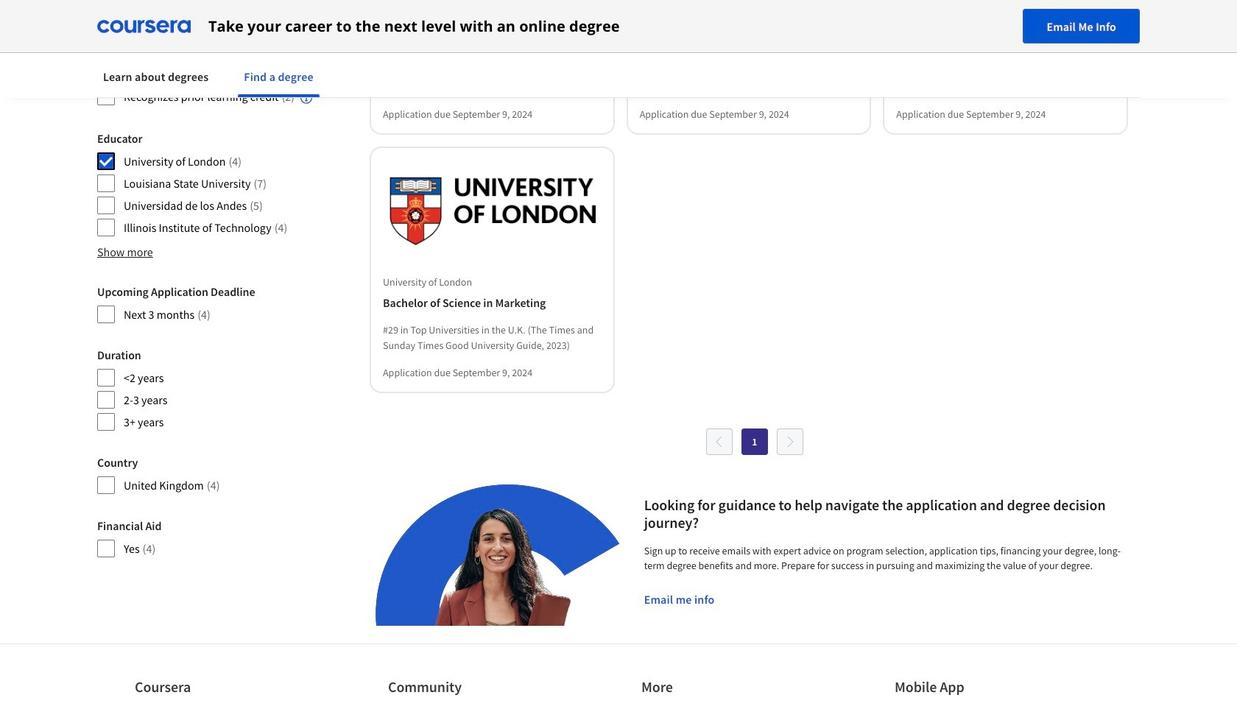 Task type: describe. For each thing, give the bounding box(es) containing it.
3 group from the top
[[97, 284, 323, 324]]

information about this filter image
[[301, 92, 312, 104]]

coursera image
[[97, 14, 191, 38]]



Task type: vqa. For each thing, say whether or not it's contained in the screenshot.
Principles of Epidemiology for Public Health (3 cr)
no



Task type: locate. For each thing, give the bounding box(es) containing it.
2 group from the top
[[97, 131, 323, 237]]

5 group from the top
[[97, 455, 323, 495]]

1 group from the top
[[97, 31, 323, 108]]

university of london logo image
[[389, 166, 595, 257]]

6 group from the top
[[97, 518, 323, 558]]

tab list
[[97, 59, 1140, 97]]

group
[[97, 31, 323, 108], [97, 131, 323, 237], [97, 284, 323, 324], [97, 348, 323, 432], [97, 455, 323, 495], [97, 518, 323, 558]]

4 group from the top
[[97, 348, 323, 432]]



